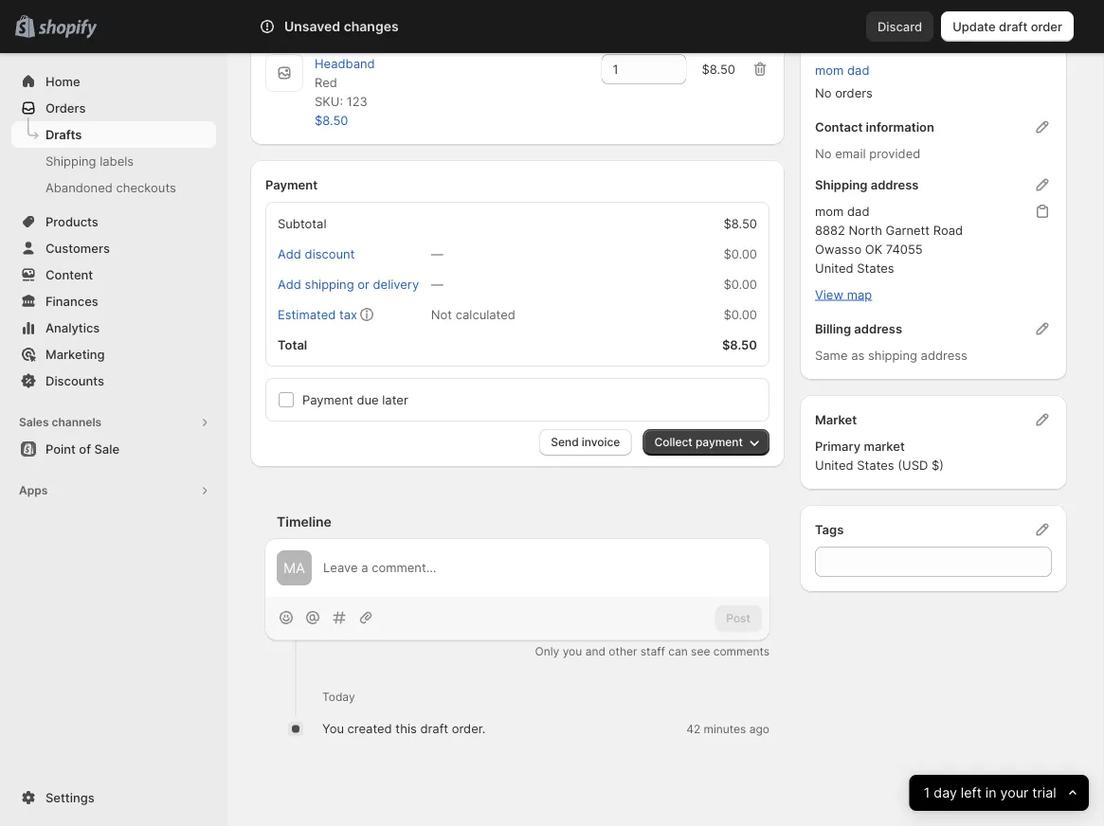 Task type: vqa. For each thing, say whether or not it's contained in the screenshot.
Markets LINK
no



Task type: locate. For each thing, give the bounding box(es) containing it.
dad
[[848, 63, 870, 78], [848, 204, 870, 219]]

dad inside mom dad 8882 north garnett road owasso ok 74055 united states
[[848, 204, 870, 219]]

1 add from the top
[[278, 247, 302, 262]]

analytics
[[46, 321, 100, 335]]

united
[[816, 261, 854, 276], [816, 459, 854, 473]]

payment
[[266, 178, 318, 193], [303, 393, 354, 408]]

mom down customer
[[816, 63, 844, 78]]

$8.50
[[702, 62, 736, 77], [315, 113, 348, 128], [724, 217, 758, 231], [723, 338, 758, 353]]

0 vertical spatial no
[[816, 86, 832, 101]]

checkouts
[[116, 180, 176, 195]]

shipping labels link
[[11, 148, 216, 174]]

left
[[962, 786, 983, 802]]

shipping down discount
[[305, 277, 354, 292]]

tags
[[816, 523, 844, 538]]

united down primary
[[816, 459, 854, 473]]

discount
[[305, 247, 355, 262]]

payment left due
[[303, 393, 354, 408]]

0 vertical spatial united
[[816, 261, 854, 276]]

products
[[46, 214, 98, 229]]

1 vertical spatial $0.00
[[724, 277, 758, 292]]

finances link
[[11, 288, 216, 315]]

dad up north
[[848, 204, 870, 219]]

add up estimated
[[278, 277, 302, 292]]

view map
[[816, 288, 873, 303]]

mom inside mom dad 8882 north garnett road owasso ok 74055 united states
[[816, 204, 844, 219]]

add
[[278, 247, 302, 262], [278, 277, 302, 292]]

sale
[[94, 442, 120, 457]]

$)
[[932, 459, 945, 473]]

2 vertical spatial $0.00
[[724, 308, 758, 322]]

1 no from the top
[[816, 86, 832, 101]]

primary market united states (usd $)
[[816, 440, 945, 473]]

mom inside mom dad no orders
[[816, 63, 844, 78]]

0 vertical spatial states
[[858, 261, 895, 276]]

2 dad from the top
[[848, 204, 870, 219]]

search button
[[270, 11, 820, 42]]

united inside mom dad 8882 north garnett road owasso ok 74055 united states
[[816, 261, 854, 276]]

0 vertical spatial dad
[[848, 63, 870, 78]]

no inside mom dad no orders
[[816, 86, 832, 101]]

apps
[[19, 484, 48, 498]]

None text field
[[816, 548, 1053, 578]]

shipping down email
[[816, 178, 868, 193]]

0 vertical spatial add
[[278, 247, 302, 262]]

0 vertical spatial —
[[431, 247, 444, 262]]

0 vertical spatial address
[[871, 178, 919, 193]]

discard button
[[867, 11, 934, 42]]

headband
[[315, 56, 375, 71]]

add down subtotal
[[278, 247, 302, 262]]

dad for north
[[848, 204, 870, 219]]

states down market
[[858, 459, 895, 473]]

1 vertical spatial united
[[816, 459, 854, 473]]

trial
[[1033, 786, 1057, 802]]

tax
[[339, 308, 358, 322]]

finances
[[46, 294, 98, 309]]

day
[[935, 786, 958, 802]]

2 $0.00 from the top
[[724, 277, 758, 292]]

collect
[[655, 436, 693, 450]]

staff
[[641, 645, 666, 659]]

0 vertical spatial payment
[[266, 178, 318, 193]]

unsaved changes
[[285, 18, 399, 35]]

1 vertical spatial shipping
[[816, 178, 868, 193]]

market
[[816, 413, 857, 428]]

payment for payment due later
[[303, 393, 354, 408]]

2 united from the top
[[816, 459, 854, 473]]

address down provided
[[871, 178, 919, 193]]

home link
[[11, 68, 216, 95]]

market
[[864, 440, 905, 454]]

united down owasso
[[816, 261, 854, 276]]

add for add discount
[[278, 247, 302, 262]]

$0.00 for add shipping or delivery
[[724, 277, 758, 292]]

as
[[852, 349, 865, 363]]

shipping inside button
[[305, 277, 354, 292]]

road
[[934, 223, 964, 238]]

1 states from the top
[[858, 261, 895, 276]]

address for shipping address
[[871, 178, 919, 193]]

0 vertical spatial $0.00
[[724, 247, 758, 262]]

mom dad link
[[816, 63, 870, 78]]

1 vertical spatial payment
[[303, 393, 354, 408]]

dad up orders
[[848, 63, 870, 78]]

draft right update
[[1000, 19, 1028, 34]]

shipping right 'as'
[[869, 349, 918, 363]]

0 horizontal spatial shipping
[[305, 277, 354, 292]]

customer
[[816, 37, 874, 51]]

draft right 'this'
[[421, 723, 449, 737]]

2 vertical spatial draft
[[998, 791, 1024, 805]]

no
[[816, 86, 832, 101], [816, 147, 832, 161]]

total
[[278, 338, 308, 353]]

1 — from the top
[[431, 247, 444, 262]]

0 vertical spatial mom
[[816, 63, 844, 78]]

states inside mom dad 8882 north garnett road owasso ok 74055 united states
[[858, 261, 895, 276]]

1 vertical spatial add
[[278, 277, 302, 292]]

delivery
[[373, 277, 419, 292]]

1 vertical spatial order
[[1027, 791, 1056, 805]]

orders
[[836, 86, 873, 101]]

no down "mom dad" link
[[816, 86, 832, 101]]

and
[[586, 645, 606, 659]]

address
[[871, 178, 919, 193], [855, 322, 903, 337], [921, 349, 968, 363]]

estimated
[[278, 308, 336, 322]]

mom dad 8882 north garnett road owasso ok 74055 united states
[[816, 204, 964, 276]]

billing
[[816, 322, 852, 337]]

add shipping or delivery button
[[266, 272, 431, 298]]

0 vertical spatial shipping
[[46, 154, 96, 168]]

$8.50 button
[[303, 108, 360, 134]]

payment up subtotal
[[266, 178, 318, 193]]

0 horizontal spatial shipping
[[46, 154, 96, 168]]

shipping inside 'shipping labels' link
[[46, 154, 96, 168]]

1 united from the top
[[816, 261, 854, 276]]

address for billing address
[[855, 322, 903, 337]]

payment
[[696, 436, 744, 450]]

order
[[1031, 19, 1063, 34], [1027, 791, 1056, 805]]

1 vertical spatial mom
[[816, 204, 844, 219]]

0 vertical spatial draft
[[1000, 19, 1028, 34]]

delete
[[960, 791, 995, 805]]

drafts link
[[11, 121, 216, 148]]

states down ok
[[858, 261, 895, 276]]

point of sale button
[[0, 436, 228, 463]]

north
[[849, 223, 883, 238]]

1 horizontal spatial shipping
[[816, 178, 868, 193]]

post button
[[715, 606, 762, 633]]

sales channels
[[19, 416, 102, 430]]

2 add from the top
[[278, 277, 302, 292]]

this
[[396, 723, 417, 737]]

owasso
[[816, 242, 862, 257]]

contact information
[[816, 120, 935, 135]]

minutes
[[704, 723, 747, 737]]

1 vertical spatial —
[[431, 277, 444, 292]]

— for add discount
[[431, 247, 444, 262]]

payment for payment
[[266, 178, 318, 193]]

1 $0.00 from the top
[[724, 247, 758, 262]]

dad for orders
[[848, 63, 870, 78]]

1 vertical spatial address
[[855, 322, 903, 337]]

1 vertical spatial states
[[858, 459, 895, 473]]

2 — from the top
[[431, 277, 444, 292]]

shipping down drafts
[[46, 154, 96, 168]]

2 states from the top
[[858, 459, 895, 473]]

1 dad from the top
[[848, 63, 870, 78]]

later
[[382, 393, 409, 408]]

sales channels button
[[11, 410, 216, 436]]

estimated tax button
[[266, 302, 369, 329]]

— for add shipping or delivery
[[431, 277, 444, 292]]

address right 'as'
[[921, 349, 968, 363]]

no left email
[[816, 147, 832, 161]]

address up same as shipping address
[[855, 322, 903, 337]]

shipping labels
[[46, 154, 134, 168]]

draft right the in at the bottom right of the page
[[998, 791, 1024, 805]]

1 mom from the top
[[816, 63, 844, 78]]

shipping
[[305, 277, 354, 292], [869, 349, 918, 363]]

mom up 8882
[[816, 204, 844, 219]]

point
[[46, 442, 76, 457]]

1 vertical spatial dad
[[848, 204, 870, 219]]

None number field
[[602, 55, 659, 85]]

add shipping or delivery
[[278, 277, 419, 292]]

no email provided
[[816, 147, 921, 161]]

2 mom from the top
[[816, 204, 844, 219]]

1 day left in your trial
[[925, 786, 1057, 802]]

states inside primary market united states (usd $)
[[858, 459, 895, 473]]

only you and other staff can see comments
[[535, 645, 770, 659]]

map
[[848, 288, 873, 303]]

0 vertical spatial order
[[1031, 19, 1063, 34]]

0 vertical spatial shipping
[[305, 277, 354, 292]]

draft for delete
[[998, 791, 1024, 805]]

settings link
[[11, 785, 216, 812]]

draft for update
[[1000, 19, 1028, 34]]

see
[[691, 645, 711, 659]]

shipping for shipping labels
[[46, 154, 96, 168]]

avatar with initials m a image
[[277, 551, 312, 587]]

1 vertical spatial shipping
[[869, 349, 918, 363]]

dad inside mom dad no orders
[[848, 63, 870, 78]]

ok
[[866, 242, 883, 257]]

abandoned
[[46, 180, 113, 195]]

1 vertical spatial no
[[816, 147, 832, 161]]



Task type: describe. For each thing, give the bounding box(es) containing it.
only
[[535, 645, 560, 659]]

headband red sku: 123
[[315, 56, 375, 109]]

you
[[322, 723, 344, 737]]

not
[[431, 308, 452, 322]]

add discount
[[278, 247, 355, 262]]

$8.50 inside button
[[315, 113, 348, 128]]

discounts link
[[11, 368, 216, 395]]

home
[[46, 74, 80, 89]]

primary
[[816, 440, 861, 454]]

changes
[[344, 18, 399, 35]]

8882
[[816, 223, 846, 238]]

74055
[[887, 242, 923, 257]]

content link
[[11, 262, 216, 288]]

1
[[925, 786, 931, 802]]

shipping for shipping address
[[816, 178, 868, 193]]

you created this draft order.
[[322, 723, 486, 737]]

delete draft order button
[[948, 785, 1068, 812]]

1 day left in your trial button
[[910, 776, 1090, 812]]

mom dad no orders
[[816, 63, 873, 101]]

1 vertical spatial draft
[[421, 723, 449, 737]]

discard
[[878, 19, 923, 34]]

estimated tax
[[278, 308, 358, 322]]

abandoned checkouts link
[[11, 174, 216, 201]]

post
[[727, 612, 751, 626]]

send invoice button
[[540, 430, 632, 457]]

in
[[986, 786, 997, 802]]

created
[[348, 723, 392, 737]]

update draft order
[[953, 19, 1063, 34]]

labels
[[100, 154, 134, 168]]

same as shipping address
[[816, 349, 968, 363]]

collect payment button
[[643, 430, 770, 457]]

of
[[79, 442, 91, 457]]

2 no from the top
[[816, 147, 832, 161]]

point of sale link
[[11, 436, 216, 463]]

42 minutes ago
[[687, 723, 770, 737]]

or
[[358, 277, 370, 292]]

subtotal
[[278, 217, 327, 231]]

marketing link
[[11, 341, 216, 368]]

view map link
[[816, 288, 873, 303]]

point of sale
[[46, 442, 120, 457]]

billing address
[[816, 322, 903, 337]]

order for update draft order
[[1031, 19, 1063, 34]]

view
[[816, 288, 844, 303]]

order for delete draft order
[[1027, 791, 1056, 805]]

analytics link
[[11, 315, 216, 341]]

3 $0.00 from the top
[[724, 308, 758, 322]]

drafts
[[46, 127, 82, 142]]

unsaved
[[285, 18, 341, 35]]

not calculated
[[431, 308, 516, 322]]

2 vertical spatial address
[[921, 349, 968, 363]]

order.
[[452, 723, 486, 737]]

headband link
[[315, 56, 375, 71]]

orders
[[46, 101, 86, 115]]

channels
[[52, 416, 102, 430]]

add discount button
[[266, 241, 366, 268]]

add for add shipping or delivery
[[278, 277, 302, 292]]

search
[[301, 19, 342, 34]]

your
[[1001, 786, 1029, 802]]

ago
[[750, 723, 770, 737]]

garnett
[[886, 223, 930, 238]]

Leave a comment... text field
[[323, 560, 759, 579]]

$0.00 for add discount
[[724, 247, 758, 262]]

contact
[[816, 120, 863, 135]]

update draft order button
[[942, 11, 1074, 42]]

mom for mom dad 8882 north garnett road owasso ok 74055 united states
[[816, 204, 844, 219]]

united inside primary market united states (usd $)
[[816, 459, 854, 473]]

red
[[315, 75, 338, 90]]

can
[[669, 645, 688, 659]]

settings
[[46, 791, 95, 806]]

timeline
[[277, 515, 332, 531]]

orders link
[[11, 95, 216, 121]]

information
[[866, 120, 935, 135]]

1 horizontal spatial shipping
[[869, 349, 918, 363]]

provided
[[870, 147, 921, 161]]

invoice
[[582, 436, 621, 450]]

shipping address
[[816, 178, 919, 193]]

shopify image
[[38, 19, 97, 38]]

mom for mom dad no orders
[[816, 63, 844, 78]]

delete draft order
[[960, 791, 1056, 805]]

(usd
[[898, 459, 929, 473]]

update
[[953, 19, 996, 34]]

calculated
[[456, 308, 516, 322]]

abandoned checkouts
[[46, 180, 176, 195]]

product
[[266, 21, 313, 36]]

payment due later
[[303, 393, 409, 408]]



